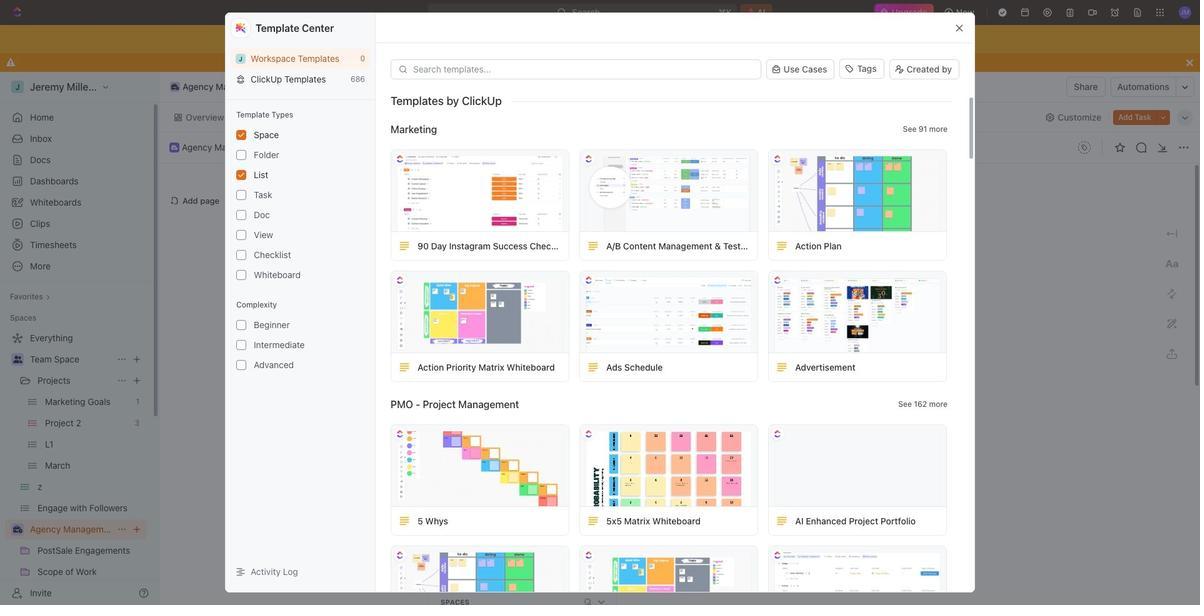 Task type: vqa. For each thing, say whether or not it's contained in the screenshot.
'open' associated with contract
no



Task type: describe. For each thing, give the bounding box(es) containing it.
user group image
[[13, 356, 22, 363]]

jeremy miller's workspace, , element
[[236, 53, 246, 63]]

0 vertical spatial business time image
[[171, 84, 179, 90]]

tree inside sidebar navigation
[[5, 328, 147, 605]]

sidebar navigation
[[0, 72, 159, 605]]



Task type: locate. For each thing, give the bounding box(es) containing it.
list template image
[[399, 240, 410, 252], [588, 240, 599, 252], [777, 240, 788, 252], [588, 362, 599, 373], [777, 362, 788, 373]]

business time image
[[171, 84, 179, 90], [171, 145, 178, 150]]

business time image
[[13, 526, 22, 533]]

None checkbox
[[236, 130, 246, 140], [236, 150, 246, 160], [236, 170, 246, 180], [236, 210, 246, 220], [236, 230, 246, 240], [236, 130, 246, 140], [236, 150, 246, 160], [236, 170, 246, 180], [236, 210, 246, 220], [236, 230, 246, 240]]

Search templates... text field
[[413, 64, 754, 74]]

tree
[[5, 328, 147, 605]]

list template image
[[399, 362, 410, 373], [399, 516, 410, 527], [588, 516, 599, 527], [777, 516, 788, 527]]

list template element
[[399, 240, 410, 252], [588, 240, 599, 252], [777, 240, 788, 252], [399, 362, 410, 373], [588, 362, 599, 373], [777, 362, 788, 373], [399, 516, 410, 527], [588, 516, 599, 527], [777, 516, 788, 527]]

1 vertical spatial business time image
[[171, 145, 178, 150]]

None checkbox
[[236, 190, 246, 200], [236, 250, 246, 260], [236, 270, 246, 280], [236, 320, 246, 330], [236, 340, 246, 350], [236, 360, 246, 370], [236, 190, 246, 200], [236, 250, 246, 260], [236, 270, 246, 280], [236, 320, 246, 330], [236, 340, 246, 350], [236, 360, 246, 370]]



